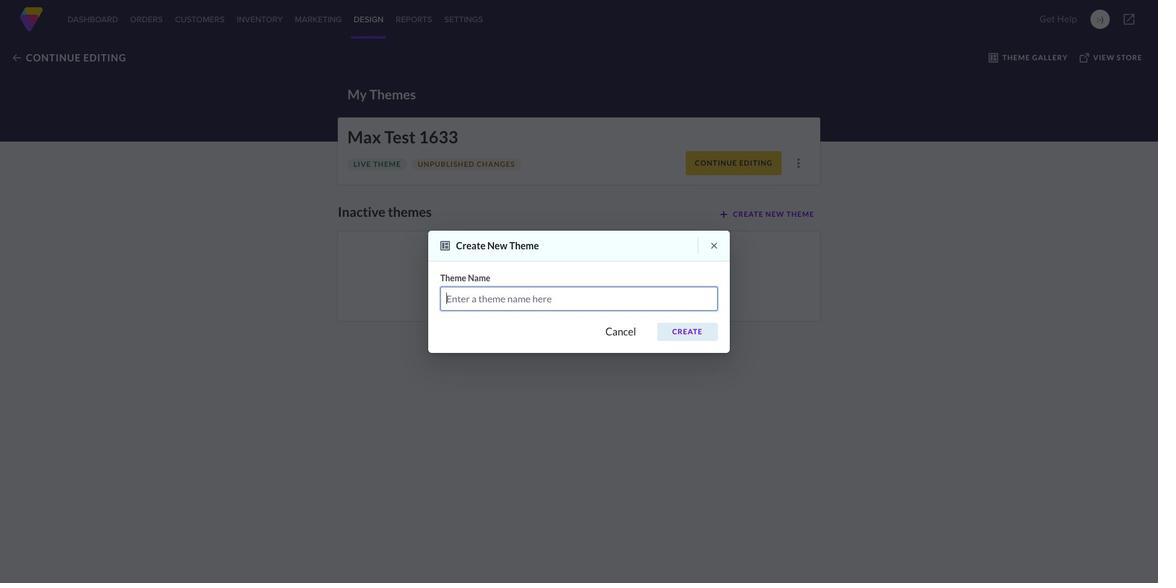 Task type: vqa. For each thing, say whether or not it's contained in the screenshot.
7Ha4Qew6Uvdh.Demo078.Volusion.Com/:Seofriendlyname_S/:Categoryid.Htm
no



Task type: locate. For each thing, give the bounding box(es) containing it.
continue
[[26, 52, 81, 63], [695, 159, 737, 168]]

theme left "name"
[[440, 273, 466, 283]]

theme name
[[440, 273, 490, 283]]

create inside button
[[672, 327, 703, 336]]

theme right new
[[787, 210, 814, 219]]

settings
[[444, 13, 483, 25]]

0 vertical spatial editing
[[83, 52, 126, 63]]

gallery
[[1032, 53, 1068, 62]]

1 horizontal spatial theme
[[509, 240, 539, 251]]

0 vertical spatial theme
[[373, 160, 401, 169]]

customers
[[175, 13, 225, 25]]

2 horizontal spatial create
[[733, 210, 764, 219]]

1 horizontal spatial themes
[[590, 287, 626, 300]]

0 vertical spatial create
[[733, 210, 764, 219]]

no inactive themes
[[533, 287, 626, 300]]

dashboard link
[[65, 0, 121, 39]]

0 horizontal spatial editing
[[83, 52, 126, 63]]

create inside button
[[733, 210, 764, 219]]

0 vertical spatial theme
[[1003, 53, 1030, 62]]

themes right 'inactive'
[[590, 287, 626, 300]]

:-
[[1097, 13, 1101, 25]]

unpublished
[[418, 160, 475, 169]]

1 vertical spatial editing
[[739, 159, 773, 168]]

design button
[[351, 0, 386, 39]]

1 vertical spatial continue
[[695, 159, 737, 168]]

1 horizontal spatial create
[[672, 327, 703, 336]]

themes
[[388, 204, 432, 220], [590, 287, 626, 300]]

unpublished changes
[[418, 160, 515, 169]]

theme left gallery at the top right
[[1003, 53, 1030, 62]]

0 horizontal spatial continue editing button
[[6, 48, 132, 68]]

theme
[[1003, 53, 1030, 62], [509, 240, 539, 251], [440, 273, 466, 283]]

live
[[353, 160, 371, 169]]

)
[[1101, 13, 1104, 25]]

create for create new theme
[[456, 240, 486, 251]]

editing down dashboard "link"
[[83, 52, 126, 63]]

test
[[384, 127, 416, 147]]

editing up create new theme button
[[739, 159, 773, 168]]

1 horizontal spatial theme
[[787, 210, 814, 219]]

2 vertical spatial theme
[[440, 273, 466, 283]]

0 horizontal spatial create
[[456, 240, 486, 251]]

editing
[[83, 52, 126, 63], [739, 159, 773, 168]]

1 horizontal spatial continue editing
[[695, 159, 773, 168]]

customers button
[[173, 0, 227, 39]]

store
[[1117, 53, 1143, 62]]

theme right live on the left top
[[373, 160, 401, 169]]

inactive
[[549, 287, 588, 300]]

1 vertical spatial continue editing button
[[686, 151, 782, 176]]

theme
[[373, 160, 401, 169], [787, 210, 814, 219]]

create new theme
[[456, 240, 539, 251]]

continue editing
[[26, 52, 126, 63], [695, 159, 773, 168]]

get
[[1040, 12, 1055, 26]]

0 horizontal spatial theme
[[373, 160, 401, 169]]

theme right new
[[509, 240, 539, 251]]

view store
[[1093, 53, 1143, 62]]

inactive
[[338, 204, 385, 220]]

1 vertical spatial theme
[[509, 240, 539, 251]]

inactive themes
[[338, 204, 432, 220]]

orders
[[130, 13, 163, 25]]

continue editing button
[[6, 48, 132, 68], [686, 151, 782, 176]]

new
[[766, 210, 785, 219]]

themes right inactive
[[388, 204, 432, 220]]

0 horizontal spatial continue editing
[[26, 52, 126, 63]]

1 horizontal spatial editing
[[739, 159, 773, 168]]

marketing
[[295, 13, 342, 25]]

max
[[347, 127, 381, 147]]

my themes
[[347, 86, 416, 103]]

0 vertical spatial continue
[[26, 52, 81, 63]]

2 horizontal spatial theme
[[1003, 53, 1030, 62]]

1 horizontal spatial continue editing button
[[686, 151, 782, 176]]

theme gallery button
[[983, 49, 1074, 67]]

1 vertical spatial continue editing
[[695, 159, 773, 168]]

settings button
[[442, 0, 485, 39]]

0 horizontal spatial continue
[[26, 52, 81, 63]]

create new theme dialog
[[428, 231, 730, 353]]

reports
[[396, 13, 432, 25]]

1 vertical spatial create
[[456, 240, 486, 251]]

0 horizontal spatial theme
[[440, 273, 466, 283]]

theme inside "button"
[[1003, 53, 1030, 62]]

0 vertical spatial themes
[[388, 204, 432, 220]]

marketing button
[[292, 0, 344, 39]]

create for create new theme
[[733, 210, 764, 219]]

create
[[733, 210, 764, 219], [456, 240, 486, 251], [672, 327, 703, 336]]

2 vertical spatial create
[[672, 327, 703, 336]]

dashboard
[[68, 13, 118, 25]]

1 vertical spatial theme
[[787, 210, 814, 219]]



Task type: describe. For each thing, give the bounding box(es) containing it.
reports button
[[393, 0, 435, 39]]

0 vertical spatial continue editing
[[26, 52, 126, 63]]

0 vertical spatial continue editing button
[[6, 48, 132, 68]]

cancel
[[605, 326, 636, 338]]

max test 1633
[[347, 127, 458, 147]]

themes
[[369, 86, 416, 103]]

orders button
[[128, 0, 165, 39]]

1 horizontal spatial continue
[[695, 159, 737, 168]]

1633
[[419, 127, 458, 147]]

no
[[533, 287, 547, 300]]

volusion-logo link
[[19, 7, 43, 31]]

get help link
[[1036, 7, 1081, 31]]

0 horizontal spatial themes
[[388, 204, 432, 220]]

design
[[354, 13, 384, 25]]

get help
[[1040, 12, 1077, 26]]

create new theme
[[733, 210, 814, 219]]

inventory button
[[234, 0, 285, 39]]

theme gallery
[[1003, 53, 1068, 62]]

live theme
[[353, 160, 401, 169]]

name
[[468, 273, 490, 283]]

dashboard image
[[19, 7, 43, 31]]

view store button
[[1073, 49, 1149, 67]]

1 vertical spatial themes
[[590, 287, 626, 300]]

new
[[487, 240, 508, 251]]

cancel button
[[590, 323, 651, 341]]

inventory
[[237, 13, 283, 25]]

:-)
[[1097, 13, 1104, 25]]

create new theme button
[[713, 206, 820, 224]]

:-) link
[[1091, 10, 1110, 29]]

theme for theme name
[[440, 273, 466, 283]]

help
[[1057, 12, 1077, 26]]

theme for theme gallery
[[1003, 53, 1030, 62]]

Enter a theme name here text field
[[440, 287, 718, 311]]

theme inside button
[[787, 210, 814, 219]]

create button
[[657, 323, 718, 341]]

view
[[1093, 53, 1115, 62]]

my
[[347, 86, 367, 103]]

changes
[[477, 160, 515, 169]]



